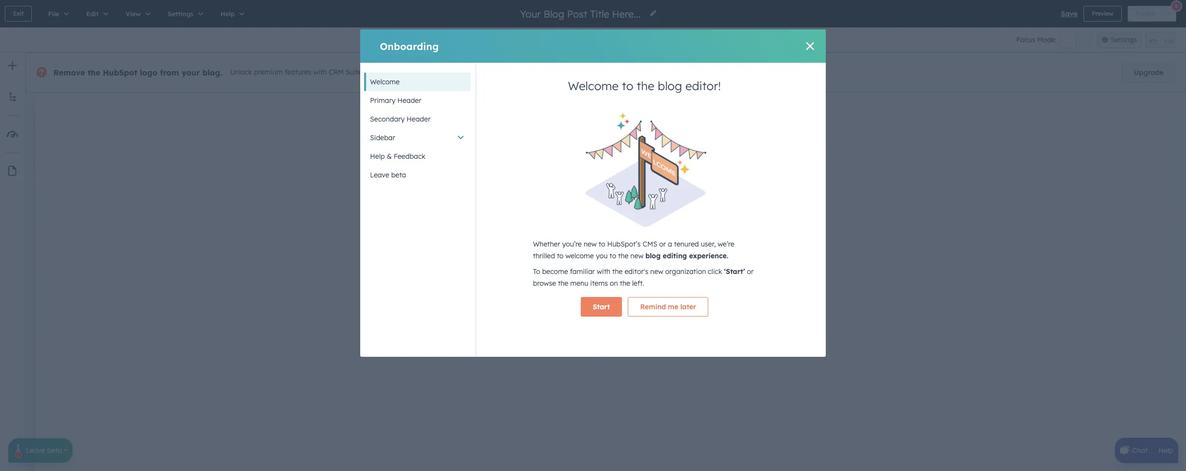 Task type: locate. For each thing, give the bounding box(es) containing it.
0 vertical spatial with
[[313, 68, 327, 77]]

click
[[708, 267, 722, 276]]

premium
[[254, 68, 283, 77]]

leave beta inside button
[[370, 171, 406, 179]]

help for help & feedback
[[370, 152, 385, 161]]

help
[[370, 152, 385, 161], [1159, 446, 1174, 455]]

on
[[610, 279, 618, 288]]

help left &
[[370, 152, 385, 161]]

leave beta button
[[8, 434, 73, 463]]

beta inside button
[[391, 171, 406, 179]]

publish group
[[1128, 6, 1177, 22]]

0 vertical spatial beta
[[391, 171, 406, 179]]

remove the hubspot logo from your blog.
[[53, 68, 222, 77]]

1 horizontal spatial with
[[597, 267, 611, 276]]

1 vertical spatial blog
[[646, 251, 661, 260]]

new
[[584, 240, 597, 248], [631, 251, 644, 260], [651, 267, 664, 276]]

1 vertical spatial help
[[1159, 446, 1174, 455]]

0 horizontal spatial new
[[584, 240, 597, 248]]

editor's
[[625, 267, 649, 276]]

help inside button
[[370, 152, 385, 161]]

settings
[[1111, 35, 1137, 44]]

0 vertical spatial blog
[[658, 78, 682, 93]]

with for familiar
[[597, 267, 611, 276]]

with for features
[[313, 68, 327, 77]]

0 vertical spatial help
[[370, 152, 385, 161]]

1 vertical spatial or
[[747, 267, 754, 276]]

0 vertical spatial leave
[[370, 171, 389, 179]]

0 horizontal spatial leave
[[26, 446, 45, 455]]

items
[[590, 279, 608, 288]]

header
[[398, 96, 421, 105], [407, 115, 431, 124]]

welcome to the blog editor!
[[568, 78, 721, 93]]

features
[[285, 68, 311, 77]]

1 vertical spatial beta
[[47, 446, 62, 455]]

tenured
[[674, 240, 699, 248]]

2 horizontal spatial new
[[651, 267, 664, 276]]

0 horizontal spatial with
[[313, 68, 327, 77]]

welcome
[[370, 77, 400, 86], [568, 78, 619, 93]]

1 horizontal spatial new
[[631, 251, 644, 260]]

None field
[[519, 7, 644, 20]]

we're
[[718, 240, 735, 248]]

or left a
[[659, 240, 666, 248]]

with
[[313, 68, 327, 77], [597, 267, 611, 276]]

0 vertical spatial leave beta
[[370, 171, 406, 179]]

0 horizontal spatial or
[[659, 240, 666, 248]]

to
[[533, 267, 540, 276]]

blog.
[[203, 68, 222, 77]]

hubspot
[[103, 68, 137, 77]]

0 vertical spatial header
[[398, 96, 421, 105]]

leave beta
[[370, 171, 406, 179], [26, 446, 62, 455]]

'start'
[[724, 267, 745, 276]]

welcome to the blog editor! dialog
[[360, 29, 826, 357]]

group
[[1146, 31, 1177, 48]]

thrilled
[[533, 251, 555, 260]]

welcome
[[566, 251, 594, 260]]

you're
[[562, 240, 582, 248]]

leave beta inside popup button
[[26, 446, 62, 455]]

preview
[[1092, 10, 1114, 17]]

or inside or browse the menu items on the left.
[[747, 267, 754, 276]]

upgrade link
[[1122, 63, 1176, 82]]

focus
[[1017, 35, 1036, 44]]

1 horizontal spatial welcome
[[568, 78, 619, 93]]

1 vertical spatial leave beta
[[26, 446, 62, 455]]

settings button
[[1097, 31, 1142, 48]]

remind me later button
[[628, 297, 709, 317]]

logo
[[140, 68, 158, 77]]

header up sidebar 'button'
[[407, 115, 431, 124]]

become
[[542, 267, 568, 276]]

0 vertical spatial or
[[659, 240, 666, 248]]

with inside welcome to the blog editor! dialog
[[597, 267, 611, 276]]

welcome inside 'button'
[[370, 77, 400, 86]]

welcome for welcome
[[370, 77, 400, 86]]

0 horizontal spatial help
[[370, 152, 385, 161]]

to become familiar with the editor's new organization click 'start'
[[533, 267, 745, 276]]

1 vertical spatial new
[[631, 251, 644, 260]]

new right editor's
[[651, 267, 664, 276]]

experience.
[[689, 251, 729, 260]]

or right the 'start'
[[747, 267, 754, 276]]

hubspot's
[[607, 240, 641, 248]]

save
[[1061, 9, 1078, 18]]

onboarding
[[380, 40, 439, 52]]

start button
[[581, 297, 622, 317]]

blog editing experience.
[[646, 251, 729, 260]]

2 vertical spatial new
[[651, 267, 664, 276]]

1 horizontal spatial or
[[747, 267, 754, 276]]

focus mode element
[[1060, 32, 1091, 48]]

the
[[88, 68, 100, 77], [637, 78, 655, 93], [618, 251, 629, 260], [613, 267, 623, 276], [558, 279, 569, 288], [620, 279, 630, 288]]

from
[[160, 68, 179, 77]]

&
[[387, 152, 392, 161]]

help right chat
[[1159, 446, 1174, 455]]

header for primary header
[[398, 96, 421, 105]]

1 horizontal spatial help
[[1159, 446, 1174, 455]]

1 vertical spatial with
[[597, 267, 611, 276]]

1 horizontal spatial leave
[[370, 171, 389, 179]]

1 horizontal spatial beta
[[391, 171, 406, 179]]

beta
[[391, 171, 406, 179], [47, 446, 62, 455]]

header up secondary header button at the left of page
[[398, 96, 421, 105]]

leave inside button
[[370, 171, 389, 179]]

0 horizontal spatial leave beta
[[26, 446, 62, 455]]

1 vertical spatial header
[[407, 115, 431, 124]]

welcome button
[[364, 73, 471, 91]]

blog
[[658, 78, 682, 93], [646, 251, 661, 260]]

with up items
[[597, 267, 611, 276]]

blog left editor!
[[658, 78, 682, 93]]

user,
[[701, 240, 716, 248]]

0 horizontal spatial welcome
[[370, 77, 400, 86]]

0 horizontal spatial beta
[[47, 446, 62, 455]]

left.
[[632, 279, 644, 288]]

new up welcome
[[584, 240, 597, 248]]

starter.
[[364, 68, 387, 77]]

1 horizontal spatial leave beta
[[370, 171, 406, 179]]

with left "crm"
[[313, 68, 327, 77]]

new up editor's
[[631, 251, 644, 260]]

to
[[622, 78, 634, 93], [599, 240, 605, 248], [557, 251, 564, 260], [610, 251, 616, 260]]

secondary header button
[[364, 110, 471, 128]]

help & feedback button
[[364, 147, 471, 166]]

primary header button
[[364, 91, 471, 110]]

editing
[[663, 251, 687, 260]]

a
[[668, 240, 672, 248]]

leave
[[370, 171, 389, 179], [26, 446, 45, 455]]

1 vertical spatial leave
[[26, 446, 45, 455]]

blog down cms
[[646, 251, 661, 260]]

the inside the whether you're new to hubspot's cms or a tenured user, we're thrilled to welcome you to the new
[[618, 251, 629, 260]]

or
[[659, 240, 666, 248], [747, 267, 754, 276]]



Task type: describe. For each thing, give the bounding box(es) containing it.
suite
[[346, 68, 362, 77]]

me
[[668, 302, 679, 311]]

save button
[[1061, 8, 1078, 20]]

browse
[[533, 279, 556, 288]]

you
[[596, 251, 608, 260]]

preview button
[[1084, 6, 1122, 22]]

remind me later
[[640, 302, 696, 311]]

close image
[[806, 42, 814, 50]]

your
[[182, 68, 200, 77]]

secondary
[[370, 115, 405, 124]]

publish button
[[1128, 6, 1164, 22]]

familiar
[[570, 267, 595, 276]]

unlock premium features with crm suite starter.
[[230, 68, 387, 77]]

remind
[[640, 302, 666, 311]]

publish
[[1136, 10, 1156, 17]]

0 vertical spatial new
[[584, 240, 597, 248]]

welcome for welcome to the blog editor!
[[568, 78, 619, 93]]

leave inside popup button
[[26, 446, 45, 455]]

help & feedback
[[370, 152, 426, 161]]

exit
[[13, 10, 24, 17]]

remove
[[53, 68, 85, 77]]

leave beta button
[[364, 166, 471, 184]]

editor!
[[686, 78, 721, 93]]

upgrade
[[1134, 68, 1164, 77]]

primary
[[370, 96, 396, 105]]

or inside the whether you're new to hubspot's cms or a tenured user, we're thrilled to welcome you to the new
[[659, 240, 666, 248]]

whether
[[533, 240, 560, 248]]

help for help
[[1159, 446, 1174, 455]]

header for secondary header
[[407, 115, 431, 124]]

feedback
[[394, 152, 426, 161]]

secondary header
[[370, 115, 431, 124]]

later
[[681, 302, 696, 311]]

start
[[593, 302, 610, 311]]

chat
[[1133, 446, 1148, 455]]

unlock
[[230, 68, 252, 77]]

or browse the menu items on the left.
[[533, 267, 754, 288]]

sidebar
[[370, 133, 395, 142]]

primary header
[[370, 96, 421, 105]]

exit link
[[5, 6, 32, 22]]

crm
[[329, 68, 344, 77]]

5
[[1175, 2, 1178, 9]]

mode
[[1038, 35, 1056, 44]]

cms
[[643, 240, 658, 248]]

sidebar button
[[364, 128, 471, 147]]

menu
[[570, 279, 589, 288]]

whether you're new to hubspot's cms or a tenured user, we're thrilled to welcome you to the new
[[533, 240, 735, 260]]

beta inside popup button
[[47, 446, 62, 455]]

organization
[[665, 267, 706, 276]]

focus mode
[[1017, 35, 1056, 44]]



Task type: vqa. For each thing, say whether or not it's contained in the screenshot.
PROGRESS BAR
no



